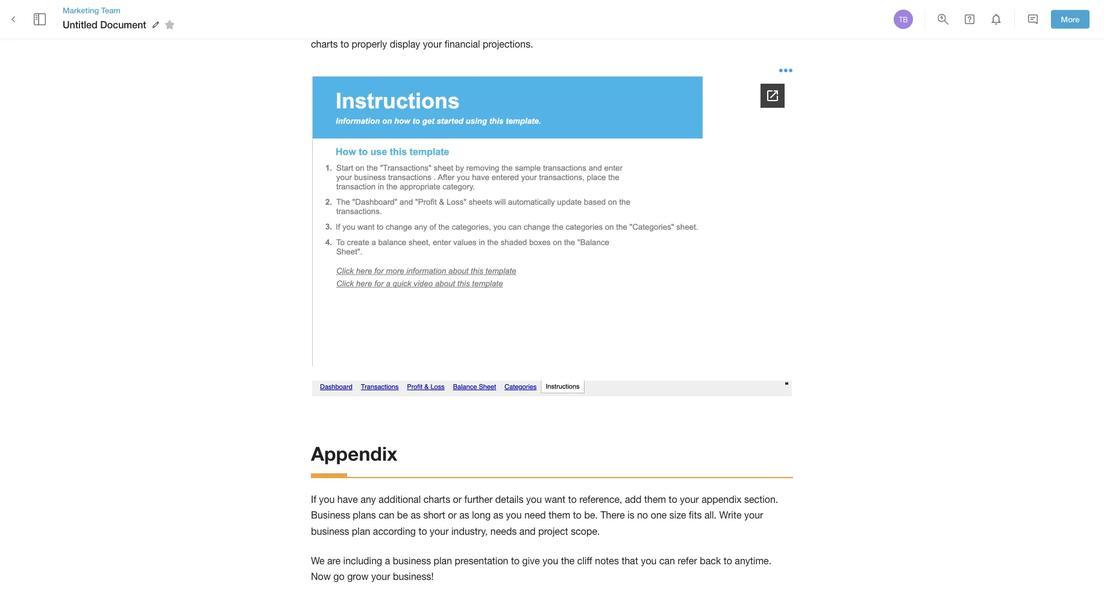 Task type: describe. For each thing, give the bounding box(es) containing it.
there
[[601, 510, 625, 521]]

short
[[423, 510, 445, 521]]

you right if
[[319, 494, 335, 505]]

recommended
[[579, 22, 642, 34]]

want
[[545, 494, 566, 505]]

include a cash flow forecast, initial investment, and timeline for profitability. this is your opportunity to showcase your current run-rate, cashflow and projections. it's recommended that you add spreadsheets and charts to properly display your financial projections.
[[311, 7, 781, 50]]

1 vertical spatial them
[[549, 510, 570, 521]]

a inside include a cash flow forecast, initial investment, and timeline for profitability. this is your opportunity to showcase your current run-rate, cashflow and projections. it's recommended that you add spreadsheets and charts to properly display your financial projections.
[[345, 7, 350, 18]]

for
[[569, 7, 581, 18]]

run-
[[412, 22, 429, 34]]

1 vertical spatial or
[[448, 510, 457, 521]]

flow
[[376, 7, 394, 18]]

include
[[311, 7, 342, 18]]

write
[[719, 510, 742, 521]]

showcase
[[311, 22, 354, 34]]

your down rate,
[[423, 38, 442, 50]]

size
[[670, 510, 686, 521]]

more button
[[1051, 10, 1090, 29]]

profitability.
[[584, 7, 633, 18]]

to up size
[[669, 494, 677, 505]]

you left the
[[543, 555, 558, 567]]

section.
[[744, 494, 778, 505]]

if
[[311, 494, 316, 505]]

your right this
[[666, 7, 685, 18]]

if you have any additional charts or further details you want to reference, add them to your appendix section. business plans can be as short or as long as you need them to be. there is no one size fits all. write your business plan according to your industry, needs and project scope.
[[311, 494, 781, 537]]

no
[[637, 510, 648, 521]]

a inside we are including a business plan presentation to give you the cliff notes that you can refer back to anytime. now go grow your business!
[[385, 555, 390, 567]]

need
[[524, 510, 546, 521]]

spreadsheets
[[702, 22, 760, 34]]

we are including a business plan presentation to give you the cliff notes that you can refer back to anytime. now go grow your business!
[[311, 555, 774, 582]]

your down section.
[[744, 510, 763, 521]]

0 vertical spatial them
[[644, 494, 666, 505]]

marketing
[[63, 5, 99, 15]]

refer
[[678, 555, 697, 567]]

business inside if you have any additional charts or further details you want to reference, add them to your appendix section. business plans can be as short or as long as you need them to be. there is no one size fits all. write your business plan according to your industry, needs and project scope.
[[311, 526, 349, 537]]

0 vertical spatial projections.
[[511, 22, 562, 34]]

presentation
[[455, 555, 508, 567]]

cash
[[353, 7, 374, 18]]

marketing team
[[63, 5, 120, 15]]

fits
[[689, 510, 702, 521]]

according
[[373, 526, 416, 537]]

opportunity
[[688, 7, 737, 18]]

0 vertical spatial or
[[453, 494, 462, 505]]

your up properly
[[357, 22, 376, 34]]

charts inside if you have any additional charts or further details you want to reference, add them to your appendix section. business plans can be as short or as long as you need them to be. there is no one size fits all. write your business plan according to your industry, needs and project scope.
[[424, 494, 450, 505]]

to down short
[[419, 526, 427, 537]]

favorite image
[[163, 18, 177, 32]]

charts inside include a cash flow forecast, initial investment, and timeline for profitability. this is your opportunity to showcase your current run-rate, cashflow and projections. it's recommended that you add spreadsheets and charts to properly display your financial projections.
[[311, 38, 338, 50]]

industry,
[[451, 526, 488, 537]]

business inside we are including a business plan presentation to give you the cliff notes that you can refer back to anytime. now go grow your business!
[[393, 555, 431, 567]]

timeline
[[533, 7, 567, 18]]

any
[[361, 494, 376, 505]]

is inside if you have any additional charts or further details you want to reference, add them to your appendix section. business plans can be as short or as long as you need them to be. there is no one size fits all. write your business plan according to your industry, needs and project scope.
[[628, 510, 635, 521]]

are
[[327, 555, 341, 567]]

untitled
[[63, 19, 98, 30]]

now
[[311, 571, 331, 582]]

to left give
[[511, 555, 520, 567]]

anytime.
[[735, 555, 772, 567]]

can inside if you have any additional charts or further details you want to reference, add them to your appendix section. business plans can be as short or as long as you need them to be. there is no one size fits all. write your business plan according to your industry, needs and project scope.
[[379, 510, 394, 521]]

more
[[1061, 15, 1080, 24]]

your down short
[[430, 526, 449, 537]]

that inside we are including a business plan presentation to give you the cliff notes that you can refer back to anytime. now go grow your business!
[[622, 555, 638, 567]]

all.
[[705, 510, 717, 521]]

cashflow
[[451, 22, 490, 34]]

and right spreadsheets
[[762, 22, 779, 34]]

financial
[[445, 38, 480, 50]]



Task type: locate. For each thing, give the bounding box(es) containing it.
you left spreadsheets
[[664, 22, 680, 34]]

add
[[682, 22, 699, 34], [625, 494, 642, 505]]

investment,
[[462, 7, 512, 18]]

notes
[[595, 555, 619, 567]]

2 as from the left
[[459, 510, 469, 521]]

appendix
[[702, 494, 742, 505]]

details
[[495, 494, 524, 505]]

untitled document
[[63, 19, 146, 30]]

0 vertical spatial plan
[[352, 526, 370, 537]]

to left 'be.'
[[573, 510, 582, 521]]

plan down "plans"
[[352, 526, 370, 537]]

charts down "showcase"
[[311, 38, 338, 50]]

them up one
[[644, 494, 666, 505]]

long
[[472, 510, 491, 521]]

and down need
[[520, 526, 536, 537]]

them
[[644, 494, 666, 505], [549, 510, 570, 521]]

is
[[656, 7, 663, 18], [628, 510, 635, 521]]

have
[[337, 494, 358, 505]]

0 horizontal spatial as
[[411, 510, 421, 521]]

as right the be
[[411, 510, 421, 521]]

and inside if you have any additional charts or further details you want to reference, add them to your appendix section. business plans can be as short or as long as you need them to be. there is no one size fits all. write your business plan according to your industry, needs and project scope.
[[520, 526, 536, 537]]

plan left presentation
[[434, 555, 452, 567]]

it's
[[564, 22, 577, 34]]

0 horizontal spatial charts
[[311, 38, 338, 50]]

3 as from the left
[[493, 510, 503, 521]]

add inside include a cash flow forecast, initial investment, and timeline for profitability. this is your opportunity to showcase your current run-rate, cashflow and projections. it's recommended that you add spreadsheets and charts to properly display your financial projections.
[[682, 22, 699, 34]]

that right notes
[[622, 555, 638, 567]]

0 horizontal spatial a
[[345, 7, 350, 18]]

be.
[[584, 510, 598, 521]]

them down want
[[549, 510, 570, 521]]

including
[[343, 555, 382, 567]]

1 vertical spatial add
[[625, 494, 642, 505]]

business down business
[[311, 526, 349, 537]]

your
[[666, 7, 685, 18], [357, 22, 376, 34], [423, 38, 442, 50], [680, 494, 699, 505], [744, 510, 763, 521], [430, 526, 449, 537], [371, 571, 390, 582]]

to down "showcase"
[[340, 38, 349, 50]]

document
[[100, 19, 146, 30]]

rate,
[[429, 22, 449, 34]]

grow
[[347, 571, 369, 582]]

0 vertical spatial is
[[656, 7, 663, 18]]

0 horizontal spatial business
[[311, 526, 349, 537]]

0 horizontal spatial that
[[622, 555, 638, 567]]

a
[[345, 7, 350, 18], [385, 555, 390, 567]]

1 horizontal spatial add
[[682, 22, 699, 34]]

team
[[101, 5, 120, 15]]

0 horizontal spatial add
[[625, 494, 642, 505]]

projections. down investment,
[[483, 38, 533, 50]]

is inside include a cash flow forecast, initial investment, and timeline for profitability. this is your opportunity to showcase your current run-rate, cashflow and projections. it's recommended that you add spreadsheets and charts to properly display your financial projections.
[[656, 7, 663, 18]]

that
[[645, 22, 661, 34], [622, 555, 638, 567]]

give
[[522, 555, 540, 567]]

be
[[397, 510, 408, 521]]

as up industry,
[[459, 510, 469, 521]]

further
[[464, 494, 493, 505]]

1 vertical spatial business
[[393, 555, 431, 567]]

or
[[453, 494, 462, 505], [448, 510, 457, 521]]

projections. down timeline
[[511, 22, 562, 34]]

1 vertical spatial can
[[659, 555, 675, 567]]

marketing team link
[[63, 5, 179, 16]]

0 vertical spatial a
[[345, 7, 350, 18]]

1 horizontal spatial business
[[393, 555, 431, 567]]

add down opportunity
[[682, 22, 699, 34]]

tb
[[899, 15, 908, 24]]

and down investment,
[[492, 22, 509, 34]]

or left further at the left of page
[[453, 494, 462, 505]]

as up needs on the bottom
[[493, 510, 503, 521]]

the
[[561, 555, 575, 567]]

current
[[379, 22, 409, 34]]

business
[[311, 526, 349, 537], [393, 555, 431, 567]]

0 vertical spatial charts
[[311, 38, 338, 50]]

needs
[[491, 526, 517, 537]]

1 vertical spatial a
[[385, 555, 390, 567]]

project
[[538, 526, 568, 537]]

plan
[[352, 526, 370, 537], [434, 555, 452, 567]]

2 horizontal spatial as
[[493, 510, 503, 521]]

and left timeline
[[514, 7, 531, 18]]

1 vertical spatial plan
[[434, 555, 452, 567]]

0 vertical spatial add
[[682, 22, 699, 34]]

properly
[[352, 38, 387, 50]]

that inside include a cash flow forecast, initial investment, and timeline for profitability. this is your opportunity to showcase your current run-rate, cashflow and projections. it's recommended that you add spreadsheets and charts to properly display your financial projections.
[[645, 22, 661, 34]]

one
[[651, 510, 667, 521]]

add inside if you have any additional charts or further details you want to reference, add them to your appendix section. business plans can be as short or as long as you need them to be. there is no one size fits all. write your business plan according to your industry, needs and project scope.
[[625, 494, 642, 505]]

additional
[[379, 494, 421, 505]]

we
[[311, 555, 325, 567]]

reference,
[[579, 494, 622, 505]]

1 horizontal spatial as
[[459, 510, 469, 521]]

go
[[334, 571, 345, 582]]

your inside we are including a business plan presentation to give you the cliff notes that you can refer back to anytime. now go grow your business!
[[371, 571, 390, 582]]

is right this
[[656, 7, 663, 18]]

as
[[411, 510, 421, 521], [459, 510, 469, 521], [493, 510, 503, 521]]

back
[[700, 555, 721, 567]]

charts up short
[[424, 494, 450, 505]]

or right short
[[448, 510, 457, 521]]

1 horizontal spatial them
[[644, 494, 666, 505]]

tb button
[[892, 8, 915, 31]]

1 as from the left
[[411, 510, 421, 521]]

to right back
[[724, 555, 732, 567]]

business
[[311, 510, 350, 521]]

1 vertical spatial is
[[628, 510, 635, 521]]

that down this
[[645, 22, 661, 34]]

a left "cash"
[[345, 7, 350, 18]]

0 horizontal spatial them
[[549, 510, 570, 521]]

scope.
[[571, 526, 600, 537]]

0 vertical spatial can
[[379, 510, 394, 521]]

display
[[390, 38, 420, 50]]

you
[[664, 22, 680, 34], [319, 494, 335, 505], [526, 494, 542, 505], [506, 510, 522, 521], [543, 555, 558, 567], [641, 555, 657, 567]]

your up fits
[[680, 494, 699, 505]]

1 horizontal spatial can
[[659, 555, 675, 567]]

plan inside we are including a business plan presentation to give you the cliff notes that you can refer back to anytime. now go grow your business!
[[434, 555, 452, 567]]

to
[[740, 7, 748, 18], [340, 38, 349, 50], [568, 494, 577, 505], [669, 494, 677, 505], [573, 510, 582, 521], [419, 526, 427, 537], [511, 555, 520, 567], [724, 555, 732, 567]]

0 horizontal spatial plan
[[352, 526, 370, 537]]

1 vertical spatial charts
[[424, 494, 450, 505]]

can
[[379, 510, 394, 521], [659, 555, 675, 567]]

0 vertical spatial business
[[311, 526, 349, 537]]

can left refer
[[659, 555, 675, 567]]

you inside include a cash flow forecast, initial investment, and timeline for profitability. this is your opportunity to showcase your current run-rate, cashflow and projections. it's recommended that you add spreadsheets and charts to properly display your financial projections.
[[664, 22, 680, 34]]

is left no
[[628, 510, 635, 521]]

to right want
[[568, 494, 577, 505]]

1 horizontal spatial that
[[645, 22, 661, 34]]

add up no
[[625, 494, 642, 505]]

business!
[[393, 571, 434, 582]]

cliff
[[577, 555, 592, 567]]

1 vertical spatial projections.
[[483, 38, 533, 50]]

a right including
[[385, 555, 390, 567]]

1 horizontal spatial plan
[[434, 555, 452, 567]]

this
[[636, 7, 654, 18]]

appendix
[[311, 443, 397, 465]]

0 horizontal spatial can
[[379, 510, 394, 521]]

1 vertical spatial that
[[622, 555, 638, 567]]

your right "grow"
[[371, 571, 390, 582]]

1 horizontal spatial charts
[[424, 494, 450, 505]]

0 horizontal spatial is
[[628, 510, 635, 521]]

forecast,
[[397, 7, 434, 18]]

can left the be
[[379, 510, 394, 521]]

you down details
[[506, 510, 522, 521]]

and
[[514, 7, 531, 18], [492, 22, 509, 34], [762, 22, 779, 34], [520, 526, 536, 537]]

you left refer
[[641, 555, 657, 567]]

can inside we are including a business plan presentation to give you the cliff notes that you can refer back to anytime. now go grow your business!
[[659, 555, 675, 567]]

charts
[[311, 38, 338, 50], [424, 494, 450, 505]]

you up need
[[526, 494, 542, 505]]

projections.
[[511, 22, 562, 34], [483, 38, 533, 50]]

1 horizontal spatial a
[[385, 555, 390, 567]]

1 horizontal spatial is
[[656, 7, 663, 18]]

plans
[[353, 510, 376, 521]]

business up business!
[[393, 555, 431, 567]]

0 vertical spatial that
[[645, 22, 661, 34]]

to up spreadsheets
[[740, 7, 748, 18]]

initial
[[437, 7, 459, 18]]

plan inside if you have any additional charts or further details you want to reference, add them to your appendix section. business plans can be as short or as long as you need them to be. there is no one size fits all. write your business plan according to your industry, needs and project scope.
[[352, 526, 370, 537]]



Task type: vqa. For each thing, say whether or not it's contained in the screenshot.
COMMENT OR @MENTION COLLABORATOR... text box
no



